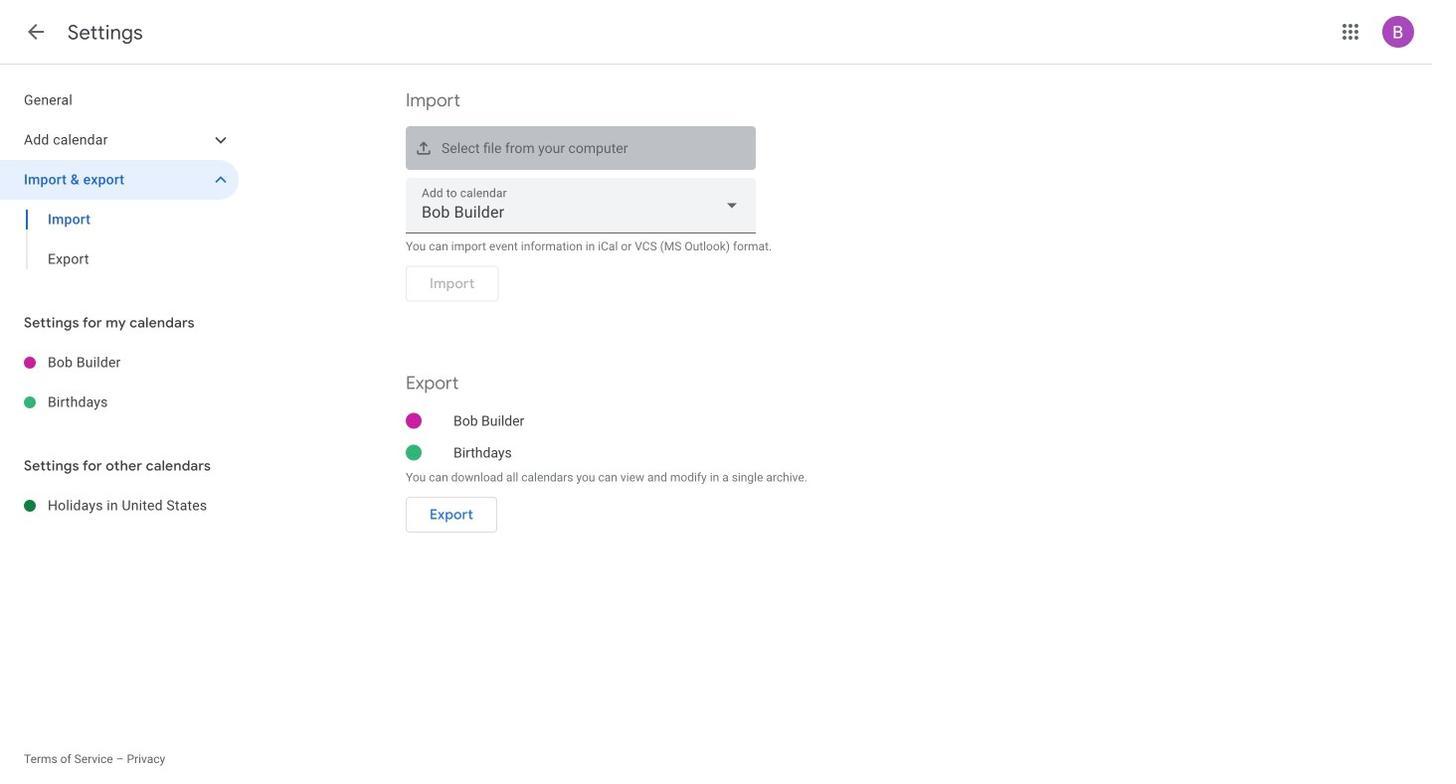 Task type: describe. For each thing, give the bounding box(es) containing it.
import & export tree item
[[0, 160, 239, 200]]

holidays in united states tree item
[[0, 486, 239, 526]]

2 tree from the top
[[0, 343, 239, 423]]

go back image
[[24, 20, 48, 44]]



Task type: locate. For each thing, give the bounding box(es) containing it.
tree
[[0, 81, 239, 279], [0, 343, 239, 423]]

birthdays tree item
[[0, 383, 239, 423]]

0 vertical spatial tree
[[0, 81, 239, 279]]

bob builder tree item
[[0, 343, 239, 383]]

group
[[0, 200, 239, 279]]

heading
[[68, 20, 143, 45]]

1 tree from the top
[[0, 81, 239, 279]]

None field
[[406, 178, 756, 234]]

1 vertical spatial tree
[[0, 343, 239, 423]]



Task type: vqa. For each thing, say whether or not it's contained in the screenshot.
15 element at the top left
no



